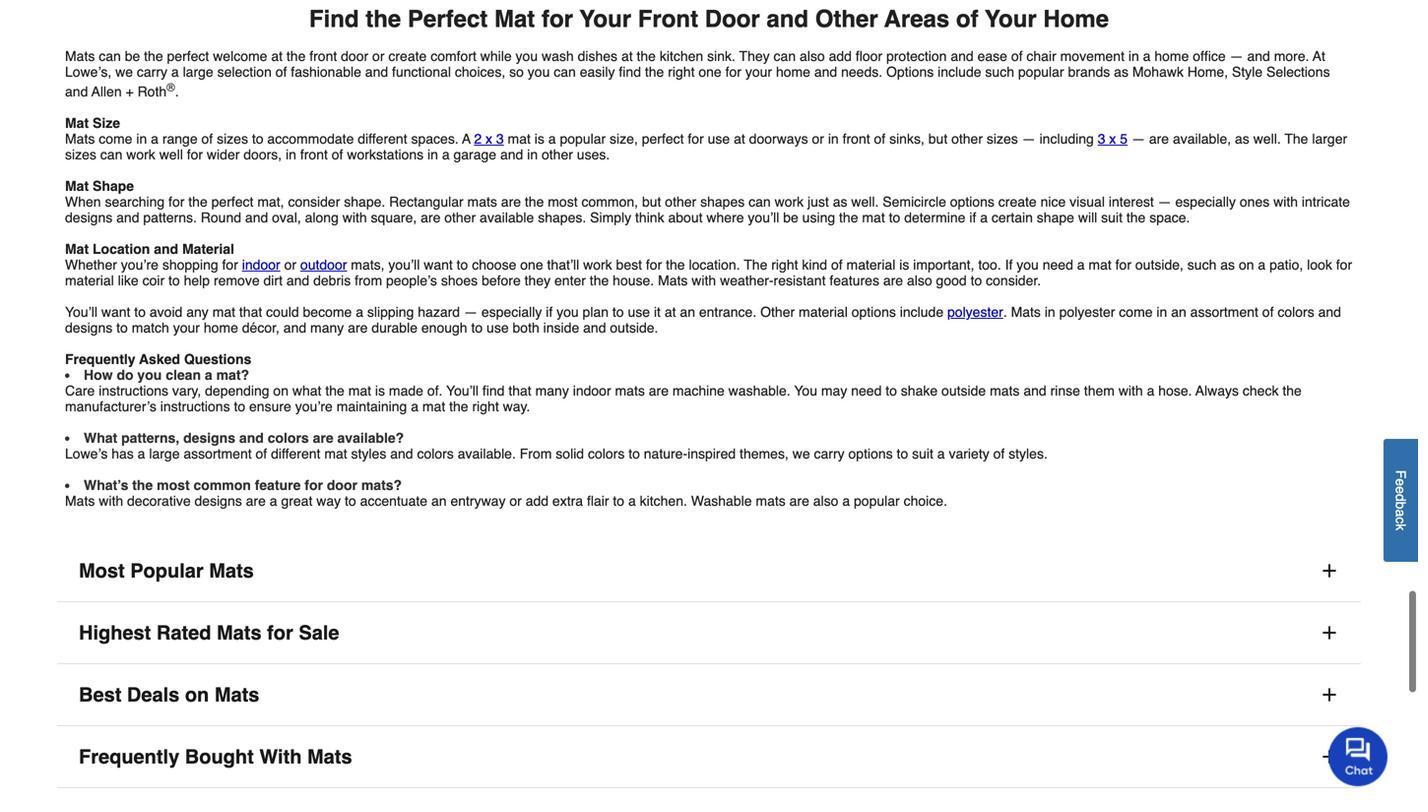 Task type: locate. For each thing, give the bounding box(es) containing it.
highest
[[79, 622, 151, 645]]

work left just
[[775, 194, 804, 210]]

1 vertical spatial especially
[[481, 304, 542, 320]]

a left hose.
[[1147, 383, 1155, 399]]

1 horizontal spatial well.
[[1253, 131, 1281, 147]]

1 horizontal spatial different
[[358, 131, 407, 147]]

right inside mats, you'll want to choose one that'll work best for the location. the right kind of material is important, too. if you need a mat for outside, such as on a patio, look for material like coir to help remove dirt and debris from people's shoes before they enter the house. mats with weather-resistant features are also good to consider.
[[771, 257, 798, 273]]

carry inside what patterns, designs and colors are available? lowe's has a large assortment of different mat styles and colors available. from solid colors to nature-inspired themes, we carry options to suit a variety of styles.
[[814, 446, 845, 462]]

assortment inside . mats in polyester come in an assortment of colors and designs to match your home décor, and many are durable enough to use both inside and outside.
[[1190, 304, 1259, 320]]

most inside what's the most common feature for door mats? mats with decorative designs are a great way to accentuate an entryway or add extra flair to a kitchen. washable mats are also a popular choice.
[[157, 478, 190, 494]]

different inside what patterns, designs and colors are available? lowe's has a large assortment of different mat styles and colors available. from solid colors to nature-inspired themes, we carry options to suit a variety of styles.
[[271, 446, 320, 462]]

mat left location
[[65, 241, 89, 257]]

of left chair
[[1011, 48, 1023, 64]]

2 horizontal spatial an
[[1171, 304, 1187, 320]]

made
[[389, 383, 423, 399]]

for left indoor link
[[222, 257, 238, 273]]

consider.
[[986, 273, 1041, 289]]

1 e from the top
[[1393, 479, 1409, 486]]

many
[[310, 320, 344, 336], [535, 383, 569, 399]]

the right find
[[366, 5, 401, 32]]

perfect right size,
[[642, 131, 684, 147]]

frequently inside frequently asked questions how do you clean a mat? care instructions vary, depending on what the mat is made of. you'll find that many indoor mats are machine washable. you may need to shake outside mats and rinse them with a hose. always check the manufacturer's instructions to ensure you're maintaining a mat the right way.
[[65, 352, 135, 367]]

you'll want to avoid any mat that could become a slipping hazard — especially if you plan to use it at an entrance. other material options include polyester
[[65, 304, 1003, 320]]

to right flair
[[613, 494, 624, 509]]

options
[[886, 64, 934, 80]]

to inside mat shape when searching for the perfect mat, consider shape. rectangular mats are the most common, but other shapes can work just as well. semicircle options create nice visual interest — especially ones with intricate designs and patterns. round and oval, along with square, are other available shapes. simply think about where you'll be using the mat to determine if a certain shape will suit the space.
[[889, 210, 900, 226]]

0 horizontal spatial large
[[149, 446, 180, 462]]

house.
[[613, 273, 654, 289]]

0 horizontal spatial assortment
[[184, 446, 252, 462]]

shake
[[901, 383, 938, 399]]

front up consider
[[300, 147, 328, 163]]

3 left 5
[[1098, 131, 1106, 147]]

0 vertical spatial especially
[[1175, 194, 1236, 210]]

0 horizontal spatial you'll
[[65, 304, 97, 320]]

to right enough
[[471, 320, 483, 336]]

0 vertical spatial right
[[668, 64, 695, 80]]

and down "patterns."
[[154, 241, 178, 257]]

features
[[830, 273, 879, 289]]

for inside button
[[267, 622, 293, 645]]

and left 'ease'
[[951, 48, 974, 64]]

find right easily
[[619, 64, 641, 80]]

most popular mats button
[[57, 541, 1361, 603]]

mat up while
[[494, 5, 535, 32]]

brands
[[1068, 64, 1110, 80]]

0 horizontal spatial we
[[115, 64, 133, 80]]

also inside what's the most common feature for door mats? mats with decorative designs are a great way to accentuate an entryway or add extra flair to a kitchen. washable mats are also a popular choice.
[[813, 494, 839, 509]]

different
[[358, 131, 407, 147], [271, 446, 320, 462]]

need right may
[[851, 383, 882, 399]]

shopping
[[162, 257, 218, 273]]

. right roth on the left top of the page
[[175, 84, 179, 100]]

most left common
[[157, 478, 190, 494]]

ease
[[978, 48, 1007, 64]]

mats inside what's the most common feature for door mats? mats with decorative designs are a great way to accentuate an entryway or add extra flair to a kitchen. washable mats are also a popular choice.
[[756, 494, 786, 509]]

add inside what's the most common feature for door mats? mats with decorative designs are a great way to accentuate an entryway or add extra flair to a kitchen. washable mats are also a popular choice.
[[526, 494, 549, 509]]

care
[[65, 383, 95, 399]]

what's
[[84, 478, 128, 494]]

0 vertical spatial come
[[99, 131, 132, 147]]

most inside mat shape when searching for the perfect mat, consider shape. rectangular mats are the most common, but other shapes can work just as well. semicircle options create nice visual interest — especially ones with intricate designs and patterns. round and oval, along with square, are other available shapes. simply think about where you'll be using the mat to determine if a certain shape will suit the space.
[[548, 194, 578, 210]]

0 horizontal spatial the
[[744, 257, 768, 273]]

mats up the allen
[[65, 48, 95, 64]]

1 horizontal spatial other
[[815, 5, 878, 32]]

the up roth on the left top of the page
[[144, 48, 163, 64]]

3
[[496, 131, 504, 147], [1098, 131, 1106, 147]]

that down the both on the top left of page
[[509, 383, 532, 399]]

0 vertical spatial one
[[699, 64, 722, 80]]

0 horizontal spatial is
[[375, 383, 385, 399]]

wider
[[207, 147, 240, 163]]

what patterns, designs and colors are available? lowe's has a large assortment of different mat styles and colors available. from solid colors to nature-inspired themes, we carry options to suit a variety of styles.
[[65, 431, 1048, 462]]

outdoor link
[[300, 257, 347, 273]]

perfect left mat,
[[211, 194, 254, 210]]

the right location.
[[744, 257, 768, 273]]

large inside mats can be the perfect welcome at the front door or create comfort while you wash dishes at the kitchen sink. they can also add floor protection and ease of chair movement in a home office — and more. at lowe's, we carry a large selection of fashionable and functional choices, so you can easily find the right one for your home and needs. options include such popular brands as mohawk home, style selections and allen + roth
[[183, 64, 213, 80]]

be
[[125, 48, 140, 64], [783, 210, 799, 226]]

create
[[388, 48, 427, 64], [998, 194, 1037, 210]]

your inside . mats in polyester come in an assortment of colors and designs to match your home décor, and many are durable enough to use both inside and outside.
[[173, 320, 200, 336]]

want inside mats, you'll want to choose one that'll work best for the location. the right kind of material is important, too. if you need a mat for outside, such as on a patio, look for material like coir to help remove dirt and debris from people's shoes before they enter the house. mats with weather-resistant features are also good to consider.
[[424, 257, 453, 273]]

— inside — are available, as well. the larger sizes can work well for wider doors, in front of workstations in a garage and in other uses.
[[1132, 131, 1145, 147]]

1 vertical spatial the
[[744, 257, 768, 273]]

always
[[1196, 383, 1239, 399]]

carry up roth on the left top of the page
[[137, 64, 167, 80]]

solid
[[556, 446, 584, 462]]

for inside what's the most common feature for door mats? mats with decorative designs are a great way to accentuate an entryway or add extra flair to a kitchen. washable mats are also a popular choice.
[[305, 478, 323, 494]]

+
[[126, 84, 134, 100]]

for inside mat shape when searching for the perfect mat, consider shape. rectangular mats are the most common, but other shapes can work just as well. semicircle options create nice visual interest — especially ones with intricate designs and patterns. round and oval, along with square, are other available shapes. simply think about where you'll be using the mat to determine if a certain shape will suit the space.
[[168, 194, 185, 210]]

is for and
[[899, 257, 909, 273]]

rated
[[156, 622, 211, 645]]

square,
[[371, 210, 417, 226]]

2
[[474, 131, 482, 147]]

workstations
[[347, 147, 424, 163]]

mats right popular
[[209, 560, 254, 583]]

0 vertical spatial well.
[[1253, 131, 1281, 147]]

include down "good"
[[900, 304, 944, 320]]

0 vertical spatial you're
[[121, 257, 158, 273]]

2 plus image from the top
[[1320, 686, 1339, 705]]

or inside what's the most common feature for door mats? mats with decorative designs are a great way to accentuate an entryway or add extra flair to a kitchen. washable mats are also a popular choice.
[[510, 494, 522, 509]]

and right garage
[[500, 147, 523, 163]]

what
[[84, 431, 117, 446]]

0 horizontal spatial 3
[[496, 131, 504, 147]]

one inside mats, you'll want to choose one that'll work best for the location. the right kind of material is important, too. if you need a mat for outside, such as on a patio, look for material like coir to help remove dirt and debris from people's shoes before they enter the house. mats with weather-resistant features are also good to consider.
[[520, 257, 543, 273]]

at right the welcome
[[271, 48, 283, 64]]

0 vertical spatial plus image
[[1320, 561, 1339, 581]]

at
[[271, 48, 283, 64], [621, 48, 633, 64], [734, 131, 745, 147], [665, 304, 676, 320]]

can right shapes
[[749, 194, 771, 210]]

0 vertical spatial include
[[938, 64, 981, 80]]

protection
[[886, 48, 947, 64]]

with
[[1274, 194, 1298, 210], [342, 210, 367, 226], [692, 273, 716, 289], [1119, 383, 1143, 399], [99, 494, 123, 509]]

1 vertical spatial create
[[998, 194, 1037, 210]]

mat,
[[257, 194, 284, 210]]

plus image for frequently bought with mats
[[1320, 748, 1339, 767]]

. inside . mats in polyester come in an assortment of colors and designs to match your home décor, and many are durable enough to use both inside and outside.
[[1003, 304, 1007, 320]]

the left common,
[[525, 194, 544, 210]]

1 horizontal spatial polyester
[[1059, 304, 1115, 320]]

work left well
[[126, 147, 155, 163]]

1 your from the left
[[579, 5, 631, 32]]

2 horizontal spatial use
[[708, 131, 730, 147]]

with right along
[[342, 210, 367, 226]]

1 vertical spatial perfect
[[642, 131, 684, 147]]

you're inside frequently asked questions how do you clean a mat? care instructions vary, depending on what the mat is made of. you'll find that many indoor mats are machine washable. you may need to shake outside mats and rinse them with a hose. always check the manufacturer's instructions to ensure you're maintaining a mat the right way.
[[295, 399, 333, 415]]

0 horizontal spatial other
[[760, 304, 795, 320]]

options for semicircle
[[950, 194, 995, 210]]

could
[[266, 304, 299, 320]]

mat for mat size
[[65, 115, 89, 131]]

depending
[[205, 383, 269, 399]]

mats down themes, at the right bottom of the page
[[756, 494, 786, 509]]

0 horizontal spatial use
[[487, 320, 509, 336]]

popular inside what's the most common feature for door mats? mats with decorative designs are a great way to accentuate an entryway or add extra flair to a kitchen. washable mats are also a popular choice.
[[854, 494, 900, 509]]

0 vertical spatial you'll
[[65, 304, 97, 320]]

for
[[542, 5, 573, 32], [725, 64, 742, 80], [688, 131, 704, 147], [187, 147, 203, 163], [168, 194, 185, 210], [222, 257, 238, 273], [646, 257, 662, 273], [1115, 257, 1132, 273], [1336, 257, 1352, 273], [305, 478, 323, 494], [267, 622, 293, 645]]

1 vertical spatial find
[[482, 383, 505, 399]]

. down consider.
[[1003, 304, 1007, 320]]

1 horizontal spatial work
[[583, 257, 612, 273]]

in left "a"
[[427, 147, 438, 163]]

0 vertical spatial perfect
[[167, 48, 209, 64]]

a inside mat shape when searching for the perfect mat, consider shape. rectangular mats are the most common, but other shapes can work just as well. semicircle options create nice visual interest — especially ones with intricate designs and patterns. round and oval, along with square, are other available shapes. simply think about where you'll be using the mat to determine if a certain shape will suit the space.
[[980, 210, 988, 226]]

that left the could
[[239, 304, 262, 320]]

0 vertical spatial many
[[310, 320, 344, 336]]

0 vertical spatial door
[[341, 48, 368, 64]]

allen
[[91, 84, 122, 100]]

2 vertical spatial is
[[375, 383, 385, 399]]

such left chair
[[985, 64, 1014, 80]]

maintaining
[[337, 399, 407, 415]]

polyester down "good"
[[947, 304, 1003, 320]]

1 vertical spatial such
[[1188, 257, 1217, 273]]

polyester up them
[[1059, 304, 1115, 320]]

0 horizontal spatial find
[[482, 383, 505, 399]]

for right the searching
[[168, 194, 185, 210]]

they
[[525, 273, 551, 289]]

also inside mats, you'll want to choose one that'll work best for the location. the right kind of material is important, too. if you need a mat for outside, such as on a patio, look for material like coir to help remove dirt and debris from people's shoes before they enter the house. mats with weather-resistant features are also good to consider.
[[907, 273, 932, 289]]

the down front
[[645, 64, 664, 80]]

1 vertical spatial one
[[520, 257, 543, 273]]

many inside frequently asked questions how do you clean a mat? care instructions vary, depending on what the mat is made of. you'll find that many indoor mats are machine washable. you may need to shake outside mats and rinse them with a hose. always check the manufacturer's instructions to ensure you're maintaining a mat the right way.
[[535, 383, 569, 399]]

a right the has
[[138, 446, 145, 462]]

mats right with
[[307, 746, 352, 769]]

0 horizontal spatial add
[[526, 494, 549, 509]]

0 horizontal spatial x
[[486, 131, 492, 147]]

— inside mat shape when searching for the perfect mat, consider shape. rectangular mats are the most common, but other shapes can work just as well. semicircle options create nice visual interest — especially ones with intricate designs and patterns. round and oval, along with square, are other available shapes. simply think about where you'll be using the mat to determine if a certain shape will suit the space.
[[1158, 194, 1172, 210]]

front
[[638, 5, 698, 32]]

2 3 from the left
[[1098, 131, 1106, 147]]

0 vertical spatial the
[[1285, 131, 1308, 147]]

your
[[579, 5, 631, 32], [985, 5, 1037, 32]]

designs inside what's the most common feature for door mats? mats with decorative designs are a great way to accentuate an entryway or add extra flair to a kitchen. washable mats are also a popular choice.
[[194, 494, 242, 509]]

using
[[802, 210, 835, 226]]

come
[[99, 131, 132, 147], [1119, 304, 1153, 320]]

how
[[84, 367, 113, 383]]

dishes
[[578, 48, 618, 64]]

designs inside what patterns, designs and colors are available? lowe's has a large assortment of different mat styles and colors available. from solid colors to nature-inspired themes, we carry options to suit a variety of styles.
[[183, 431, 235, 446]]

common,
[[582, 194, 638, 210]]

certain
[[992, 210, 1033, 226]]

0 vertical spatial such
[[985, 64, 1014, 80]]

2 vertical spatial right
[[472, 399, 499, 415]]

0 horizontal spatial carry
[[137, 64, 167, 80]]

0 vertical spatial indoor
[[242, 257, 280, 273]]

your right 'match'
[[173, 320, 200, 336]]

1 vertical spatial most
[[157, 478, 190, 494]]

designs inside . mats in polyester come in an assortment of colors and designs to match your home décor, and many are durable enough to use both inside and outside.
[[65, 320, 113, 336]]

can inside mat shape when searching for the perfect mat, consider shape. rectangular mats are the most common, but other shapes can work just as well. semicircle options create nice visual interest — especially ones with intricate designs and patterns. round and oval, along with square, are other available shapes. simply think about where you'll be using the mat to determine if a certain shape will suit the space.
[[749, 194, 771, 210]]

remove
[[214, 273, 260, 289]]

1 vertical spatial need
[[851, 383, 882, 399]]

0 horizontal spatial want
[[101, 304, 130, 320]]

0 horizontal spatial polyester
[[947, 304, 1003, 320]]

outside,
[[1135, 257, 1184, 273]]

add left extra
[[526, 494, 549, 509]]

0 horizontal spatial on
[[185, 684, 209, 707]]

colors inside . mats in polyester come in an assortment of colors and designs to match your home décor, and many are durable enough to use both inside and outside.
[[1278, 304, 1314, 320]]

doorways
[[749, 131, 808, 147]]

mats inside mats, you'll want to choose one that'll work best for the location. the right kind of material is important, too. if you need a mat for outside, such as on a patio, look for material like coir to help remove dirt and debris from people's shoes before they enter the house. mats with weather-resistant features are also good to consider.
[[658, 273, 688, 289]]

so
[[509, 64, 524, 80]]

use left doorways
[[708, 131, 730, 147]]

especially
[[1175, 194, 1236, 210], [481, 304, 542, 320]]

0 vertical spatial you'll
[[748, 210, 779, 226]]

want
[[424, 257, 453, 273], [101, 304, 130, 320]]

of right kind
[[831, 257, 843, 273]]

plus image
[[1320, 561, 1339, 581], [1320, 686, 1339, 705], [1320, 748, 1339, 767]]

include inside mats can be the perfect welcome at the front door or create comfort while you wash dishes at the kitchen sink. they can also add floor protection and ease of chair movement in a home office — and more. at lowe's, we carry a large selection of fashionable and functional choices, so you can easily find the right one for your home and needs. options include such popular brands as mohawk home, style selections and allen + roth
[[938, 64, 981, 80]]

0 vertical spatial most
[[548, 194, 578, 210]]

especially down before on the top left
[[481, 304, 542, 320]]

material
[[846, 257, 896, 273], [65, 273, 114, 289], [799, 304, 848, 320]]

1 vertical spatial want
[[101, 304, 130, 320]]

interest
[[1109, 194, 1154, 210]]

designs
[[65, 210, 113, 226], [65, 320, 113, 336], [183, 431, 235, 446], [194, 494, 242, 509]]

1 vertical spatial work
[[775, 194, 804, 210]]

we inside mats can be the perfect welcome at the front door or create comfort while you wash dishes at the kitchen sink. they can also add floor protection and ease of chair movement in a home office — and more. at lowe's, we carry a large selection of fashionable and functional choices, so you can easily find the right one for your home and needs. options include such popular brands as mohawk home, style selections and allen + roth
[[115, 64, 133, 80]]

2 horizontal spatial work
[[775, 194, 804, 210]]

1 vertical spatial you're
[[295, 399, 333, 415]]

is inside mats, you'll want to choose one that'll work best for the location. the right kind of material is important, too. if you need a mat for outside, such as on a patio, look for material like coir to help remove dirt and debris from people's shoes before they enter the house. mats with weather-resistant features are also good to consider.
[[899, 257, 909, 273]]

mat?
[[216, 367, 249, 383]]

are left great
[[246, 494, 266, 509]]

1 horizontal spatial carry
[[814, 446, 845, 462]]

0 horizontal spatial your
[[579, 5, 631, 32]]

1 vertical spatial .
[[1003, 304, 1007, 320]]

0 vertical spatial different
[[358, 131, 407, 147]]

where
[[707, 210, 744, 226]]

1 vertical spatial add
[[526, 494, 549, 509]]

suit inside what patterns, designs and colors are available? lowe's has a large assortment of different mat styles and colors available. from solid colors to nature-inspired themes, we carry options to suit a variety of styles.
[[912, 446, 934, 462]]

work inside — are available, as well. the larger sizes can work well for wider doors, in front of workstations in a garage and in other uses.
[[126, 147, 155, 163]]

in right movement
[[1128, 48, 1139, 64]]

1 vertical spatial large
[[149, 446, 180, 462]]

assortment inside what patterns, designs and colors are available? lowe's has a large assortment of different mat styles and colors available. from solid colors to nature-inspired themes, we carry options to suit a variety of styles.
[[184, 446, 252, 462]]

match
[[132, 320, 169, 336]]

inside
[[543, 320, 579, 336]]

0 horizontal spatial many
[[310, 320, 344, 336]]

1 x from the left
[[486, 131, 492, 147]]

1 horizontal spatial 3
[[1098, 131, 1106, 147]]

the left larger
[[1285, 131, 1308, 147]]

0 horizontal spatial perfect
[[167, 48, 209, 64]]

1 horizontal spatial assortment
[[1190, 304, 1259, 320]]

and inside mats, you'll want to choose one that'll work best for the location. the right kind of material is important, too. if you need a mat for outside, such as on a patio, look for material like coir to help remove dirt and debris from people's shoes before they enter the house. mats with weather-resistant features are also good to consider.
[[286, 273, 309, 289]]

1 horizontal spatial most
[[548, 194, 578, 210]]

mat left shape
[[65, 178, 89, 194]]

and
[[767, 5, 809, 32], [951, 48, 974, 64], [1247, 48, 1270, 64], [365, 64, 388, 80], [814, 64, 837, 80], [65, 84, 88, 100], [500, 147, 523, 163], [116, 210, 139, 226], [245, 210, 268, 226], [154, 241, 178, 257], [286, 273, 309, 289], [1318, 304, 1341, 320], [283, 320, 306, 336], [583, 320, 606, 336], [1024, 383, 1047, 399], [239, 431, 264, 446], [390, 446, 413, 462]]

consider
[[288, 194, 340, 210]]

1 horizontal spatial suit
[[1101, 210, 1123, 226]]

frequently
[[65, 352, 135, 367], [79, 746, 179, 769]]

you'll inside frequently asked questions how do you clean a mat? care instructions vary, depending on what the mat is made of. you'll find that many indoor mats are machine washable. you may need to shake outside mats and rinse them with a hose. always check the manufacturer's instructions to ensure you're maintaining a mat the right way.
[[446, 383, 479, 399]]

work
[[126, 147, 155, 163], [775, 194, 804, 210], [583, 257, 612, 273]]

suit inside mat shape when searching for the perfect mat, consider shape. rectangular mats are the most common, but other shapes can work just as well. semicircle options create nice visual interest — especially ones with intricate designs and patterns. round and oval, along with square, are other available shapes. simply think about where you'll be using the mat to determine if a certain shape will suit the space.
[[1101, 210, 1123, 226]]

dirt
[[263, 273, 283, 289]]

space.
[[1150, 210, 1190, 226]]

as inside — are available, as well. the larger sizes can work well for wider doors, in front of workstations in a garage and in other uses.
[[1235, 131, 1250, 147]]

1 horizontal spatial but
[[928, 131, 948, 147]]

1 vertical spatial that
[[509, 383, 532, 399]]

enter
[[554, 273, 586, 289]]

assortment up common
[[184, 446, 252, 462]]

them
[[1084, 383, 1115, 399]]

if inside mat shape when searching for the perfect mat, consider shape. rectangular mats are the most common, but other shapes can work just as well. semicircle options create nice visual interest — especially ones with intricate designs and patterns. round and oval, along with square, are other available shapes. simply think about where you'll be using the mat to determine if a certain shape will suit the space.
[[969, 210, 976, 226]]

1 horizontal spatial you'll
[[446, 383, 479, 399]]

well.
[[1253, 131, 1281, 147], [851, 194, 879, 210]]

good
[[936, 273, 967, 289]]

2 horizontal spatial is
[[899, 257, 909, 273]]

plus image for most popular mats
[[1320, 561, 1339, 581]]

options inside mat shape when searching for the perfect mat, consider shape. rectangular mats are the most common, but other shapes can work just as well. semicircle options create nice visual interest — especially ones with intricate designs and patterns. round and oval, along with square, are other available shapes. simply think about where you'll be using the mat to determine if a certain shape will suit the space.
[[950, 194, 995, 210]]

right inside frequently asked questions how do you clean a mat? care instructions vary, depending on what the mat is made of. you'll find that many indoor mats are machine washable. you may need to shake outside mats and rinse them with a hose. always check the manufacturer's instructions to ensure you're maintaining a mat the right way.
[[472, 399, 499, 415]]

indoor up what patterns, designs and colors are available? lowe's has a large assortment of different mat styles and colors available. from solid colors to nature-inspired themes, we carry options to suit a variety of styles. on the bottom of the page
[[573, 383, 611, 399]]

1 vertical spatial door
[[327, 478, 357, 494]]

designs down shape
[[65, 210, 113, 226]]

mat right 2 x 3 link
[[508, 131, 531, 147]]

front left "sinks,"
[[843, 131, 870, 147]]

mat inside mat shape when searching for the perfect mat, consider shape. rectangular mats are the most common, but other shapes can work just as well. semicircle options create nice visual interest — especially ones with intricate designs and patterns. round and oval, along with square, are other available shapes. simply think about where you'll be using the mat to determine if a certain shape will suit the space.
[[65, 178, 89, 194]]

for right feature
[[305, 478, 323, 494]]

0 horizontal spatial .
[[175, 84, 179, 100]]

or right doorways
[[812, 131, 824, 147]]

are right features
[[883, 273, 903, 289]]

f e e d b a c k
[[1393, 470, 1409, 531]]

door inside mats can be the perfect welcome at the front door or create comfort while you wash dishes at the kitchen sink. they can also add floor protection and ease of chair movement in a home office — and more. at lowe's, we carry a large selection of fashionable and functional choices, so you can easily find the right one for your home and needs. options include such popular brands as mohawk home, style selections and allen + roth
[[341, 48, 368, 64]]

before
[[482, 273, 521, 289]]

0 vertical spatial assortment
[[1190, 304, 1259, 320]]

the inside what's the most common feature for door mats? mats with decorative designs are a great way to accentuate an entryway or add extra flair to a kitchen. washable mats are also a popular choice.
[[132, 478, 153, 494]]

2 horizontal spatial sizes
[[987, 131, 1018, 147]]

an inside what's the most common feature for door mats? mats with decorative designs are a great way to accentuate an entryway or add extra flair to a kitchen. washable mats are also a popular choice.
[[431, 494, 447, 509]]

front down find
[[309, 48, 337, 64]]

1 horizontal spatial right
[[668, 64, 695, 80]]

1 horizontal spatial you're
[[295, 399, 333, 415]]

0 horizontal spatial work
[[126, 147, 155, 163]]

is inside frequently asked questions how do you clean a mat? care instructions vary, depending on what the mat is made of. you'll find that many indoor mats are machine washable. you may need to shake outside mats and rinse them with a hose. always check the manufacturer's instructions to ensure you're maintaining a mat the right way.
[[375, 383, 385, 399]]

1 horizontal spatial your
[[745, 64, 772, 80]]

right left kind
[[771, 257, 798, 273]]

your
[[745, 64, 772, 80], [173, 320, 200, 336]]

will
[[1078, 210, 1097, 226]]

2 vertical spatial work
[[583, 257, 612, 273]]

but right "sinks,"
[[928, 131, 948, 147]]

0 horizontal spatial you'll
[[388, 257, 420, 273]]

1 horizontal spatial x
[[1109, 131, 1116, 147]]

0 vertical spatial create
[[388, 48, 427, 64]]

mats, you'll want to choose one that'll work best for the location. the right kind of material is important, too. if you need a mat for outside, such as on a patio, look for material like coir to help remove dirt and debris from people's shoes before they enter the house. mats with weather-resistant features are also good to consider.
[[65, 257, 1352, 289]]

choose
[[472, 257, 516, 273]]

size,
[[610, 131, 638, 147]]

indoor
[[242, 257, 280, 273], [573, 383, 611, 399]]

of left "sinks,"
[[874, 131, 886, 147]]

— right office on the top right of page
[[1230, 48, 1243, 64]]

mats inside "button"
[[209, 560, 254, 583]]

perfect inside mat shape when searching for the perfect mat, consider shape. rectangular mats are the most common, but other shapes can work just as well. semicircle options create nice visual interest — especially ones with intricate designs and patterns. round and oval, along with square, are other available shapes. simply think about where you'll be using the mat to determine if a certain shape will suit the space.
[[211, 194, 254, 210]]

options down features
[[852, 304, 896, 320]]

chat invite button image
[[1329, 727, 1389, 787]]

1 horizontal spatial indoor
[[573, 383, 611, 399]]

1 vertical spatial on
[[273, 383, 289, 399]]

as inside mat shape when searching for the perfect mat, consider shape. rectangular mats are the most common, but other shapes can work just as well. semicircle options create nice visual interest — especially ones with intricate designs and patterns. round and oval, along with square, are other available shapes. simply think about where you'll be using the mat to determine if a certain shape will suit the space.
[[833, 194, 847, 210]]

on
[[1239, 257, 1254, 273], [273, 383, 289, 399], [185, 684, 209, 707]]

frequently bought with mats button
[[57, 727, 1361, 789]]

mat left 'styles'
[[324, 446, 347, 462]]

1 horizontal spatial one
[[699, 64, 722, 80]]

2 polyester from the left
[[1059, 304, 1115, 320]]

and up location
[[116, 210, 139, 226]]

the inside mats, you'll want to choose one that'll work best for the location. the right kind of material is important, too. if you need a mat for outside, such as on a patio, look for material like coir to help remove dirt and debris from people's shoes before they enter the house. mats with weather-resistant features are also good to consider.
[[744, 257, 768, 273]]

find inside mats can be the perfect welcome at the front door or create comfort while you wash dishes at the kitchen sink. they can also add floor protection and ease of chair movement in a home office — and more. at lowe's, we carry a large selection of fashionable and functional choices, so you can easily find the right one for your home and needs. options include such popular brands as mohawk home, style selections and allen + roth
[[619, 64, 641, 80]]

add inside mats can be the perfect welcome at the front door or create comfort while you wash dishes at the kitchen sink. they can also add floor protection and ease of chair movement in a home office — and more. at lowe's, we carry a large selection of fashionable and functional choices, so you can easily find the right one for your home and needs. options include such popular brands as mohawk home, style selections and allen + roth
[[829, 48, 852, 64]]

we inside what patterns, designs and colors are available? lowe's has a large assortment of different mat styles and colors available. from solid colors to nature-inspired themes, we carry options to suit a variety of styles.
[[793, 446, 810, 462]]

1 horizontal spatial perfect
[[211, 194, 254, 210]]

mat for mat shape when searching for the perfect mat, consider shape. rectangular mats are the most common, but other shapes can work just as well. semicircle options create nice visual interest — especially ones with intricate designs and patterns. round and oval, along with square, are other available shapes. simply think about where you'll be using the mat to determine if a certain shape will suit the space.
[[65, 178, 89, 194]]

0 vertical spatial popular
[[1018, 64, 1064, 80]]

an inside . mats in polyester come in an assortment of colors and designs to match your home décor, and many are durable enough to use both inside and outside.
[[1171, 304, 1187, 320]]

the
[[366, 5, 401, 32], [144, 48, 163, 64], [286, 48, 306, 64], [637, 48, 656, 64], [645, 64, 664, 80], [188, 194, 208, 210], [525, 194, 544, 210], [839, 210, 858, 226], [1127, 210, 1146, 226], [666, 257, 685, 273], [590, 273, 609, 289], [325, 383, 345, 399], [1283, 383, 1302, 399], [449, 399, 468, 415], [132, 478, 153, 494]]

plus image
[[1320, 624, 1339, 643]]

frequently for frequently bought with mats
[[79, 746, 179, 769]]

0 horizontal spatial suit
[[912, 446, 934, 462]]

choice.
[[904, 494, 947, 509]]

the right what
[[325, 383, 345, 399]]

location
[[93, 241, 150, 257]]

0 horizontal spatial popular
[[560, 131, 606, 147]]

create left comfort
[[388, 48, 427, 64]]

on inside button
[[185, 684, 209, 707]]

home left office on the top right of page
[[1155, 48, 1189, 64]]

especially inside mat shape when searching for the perfect mat, consider shape. rectangular mats are the most common, but other shapes can work just as well. semicircle options create nice visual interest — especially ones with intricate designs and patterns. round and oval, along with square, are other available shapes. simply think about where you'll be using the mat to determine if a certain shape will suit the space.
[[1175, 194, 1236, 210]]

— are available, as well. the larger sizes can work well for wider doors, in front of workstations in a garage and in other uses.
[[65, 131, 1347, 163]]

1 vertical spatial other
[[760, 304, 795, 320]]

2 vertical spatial on
[[185, 684, 209, 707]]

0 vertical spatial find
[[619, 64, 641, 80]]

front inside — are available, as well. the larger sizes can work well for wider doors, in front of workstations in a garage and in other uses.
[[300, 147, 328, 163]]

plus image inside most popular mats "button"
[[1320, 561, 1339, 581]]

an right it on the left top
[[680, 304, 695, 320]]

1 horizontal spatial on
[[273, 383, 289, 399]]

door
[[341, 48, 368, 64], [327, 478, 357, 494]]

shoes
[[441, 273, 478, 289]]

check
[[1243, 383, 1279, 399]]

0 vertical spatial carry
[[137, 64, 167, 80]]

best deals on mats button
[[57, 665, 1361, 727]]

with right ones
[[1274, 194, 1298, 210]]

1 plus image from the top
[[1320, 561, 1339, 581]]

3 plus image from the top
[[1320, 748, 1339, 767]]

3 right the 2
[[496, 131, 504, 147]]

sizes left including
[[987, 131, 1018, 147]]

home up questions
[[204, 320, 238, 336]]

mats inside mats can be the perfect welcome at the front door or create comfort while you wash dishes at the kitchen sink. they can also add floor protection and ease of chair movement in a home office — and more. at lowe's, we carry a large selection of fashionable and functional choices, so you can easily find the right one for your home and needs. options include such popular brands as mohawk home, style selections and allen + roth
[[65, 48, 95, 64]]

1 vertical spatial assortment
[[184, 446, 252, 462]]

popular left 'brands'
[[1018, 64, 1064, 80]]

but inside mat shape when searching for the perfect mat, consider shape. rectangular mats are the most common, but other shapes can work just as well. semicircle options create nice visual interest — especially ones with intricate designs and patterns. round and oval, along with square, are other available shapes. simply think about where you'll be using the mat to determine if a certain shape will suit the space.
[[642, 194, 661, 210]]



Task type: describe. For each thing, give the bounding box(es) containing it.
find
[[309, 5, 359, 32]]

if
[[1005, 257, 1013, 273]]

or right 'dirt'
[[284, 257, 296, 273]]

like
[[118, 273, 139, 289]]

to right way
[[345, 494, 356, 509]]

with inside mats, you'll want to choose one that'll work best for the location. the right kind of material is important, too. if you need a mat for outside, such as on a patio, look for material like coir to help remove dirt and debris from people's shoes before they enter the house. mats with weather-resistant features are also good to consider.
[[692, 273, 716, 289]]

perfect inside mats can be the perfect welcome at the front door or create comfort while you wash dishes at the kitchen sink. they can also add floor protection and ease of chair movement in a home office — and more. at lowe's, we carry a large selection of fashionable and functional choices, so you can easily find the right one for your home and needs. options include such popular brands as mohawk home, style selections and allen + roth
[[167, 48, 209, 64]]

easily
[[580, 64, 615, 80]]

can left easily
[[554, 64, 576, 80]]

options for material
[[852, 304, 896, 320]]

on inside mats, you'll want to choose one that'll work best for the location. the right kind of material is important, too. if you need a mat for outside, such as on a patio, look for material like coir to help remove dirt and debris from people's shoes before they enter the house. mats with weather-resistant features are also good to consider.
[[1239, 257, 1254, 273]]

a left "variety"
[[937, 446, 945, 462]]

accentuate
[[360, 494, 428, 509]]

washable.
[[728, 383, 791, 399]]

work inside mat shape when searching for the perfect mat, consider shape. rectangular mats are the most common, but other shapes can work just as well. semicircle options create nice visual interest — especially ones with intricate designs and patterns. round and oval, along with square, are other available shapes. simply think about where you'll be using the mat to determine if a certain shape will suit the space.
[[775, 194, 804, 210]]

and up they
[[767, 5, 809, 32]]

are right square,
[[421, 210, 441, 226]]

mat inside mat shape when searching for the perfect mat, consider shape. rectangular mats are the most common, but other shapes can work just as well. semicircle options create nice visual interest — especially ones with intricate designs and patterns. round and oval, along with square, are other available shapes. simply think about where you'll be using the mat to determine if a certain shape will suit the space.
[[862, 210, 885, 226]]

most popular mats
[[79, 560, 254, 583]]

home inside . mats in polyester come in an assortment of colors and designs to match your home décor, and many are durable enough to use both inside and outside.
[[204, 320, 238, 336]]

kind
[[802, 257, 827, 273]]

material down resistant
[[799, 304, 848, 320]]

the left space.
[[1127, 210, 1146, 226]]

to right plan
[[612, 304, 624, 320]]

may
[[821, 383, 847, 399]]

what
[[292, 383, 322, 399]]

a down will on the right of the page
[[1077, 257, 1085, 273]]

when
[[65, 194, 101, 210]]

other right think
[[665, 194, 696, 210]]

more.
[[1274, 48, 1309, 64]]

you right while
[[516, 48, 538, 64]]

large inside what patterns, designs and colors are available? lowe's has a large assortment of different mat styles and colors available. from solid colors to nature-inspired themes, we carry options to suit a variety of styles.
[[149, 446, 180, 462]]

for inside mats can be the perfect welcome at the front door or create comfort while you wash dishes at the kitchen sink. they can also add floor protection and ease of chair movement in a home office — and more. at lowe's, we carry a large selection of fashionable and functional choices, so you can easily find the right one for your home and needs. options include such popular brands as mohawk home, style selections and allen + roth
[[725, 64, 742, 80]]

popular inside mats can be the perfect welcome at the front door or create comfort while you wash dishes at the kitchen sink. they can also add floor protection and ease of chair movement in a home office — and more. at lowe's, we carry a large selection of fashionable and functional choices, so you can easily find the right one for your home and needs. options include such popular brands as mohawk home, style selections and allen + roth
[[1018, 64, 1064, 80]]

that inside frequently asked questions how do you clean a mat? care instructions vary, depending on what the mat is made of. you'll find that many indoor mats are machine washable. you may need to shake outside mats and rinse them with a hose. always check the manufacturer's instructions to ensure you're maintaining a mat the right way.
[[509, 383, 532, 399]]

colors right solid
[[588, 446, 625, 462]]

and left the more.
[[1247, 48, 1270, 64]]

the left location.
[[666, 257, 685, 273]]

can inside — are available, as well. the larger sizes can work well for wider doors, in front of workstations in a garage and in other uses.
[[100, 147, 122, 163]]

0 horizontal spatial if
[[546, 304, 553, 320]]

are inside mats, you'll want to choose one that'll work best for the location. the right kind of material is important, too. if you need a mat for outside, such as on a patio, look for material like coir to help remove dirt and debris from people's shoes before they enter the house. mats with weather-resistant features are also good to consider.
[[883, 273, 903, 289]]

you'll inside mat shape when searching for the perfect mat, consider shape. rectangular mats are the most common, but other shapes can work just as well. semicircle options create nice visual interest — especially ones with intricate designs and patterns. round and oval, along with square, are other available shapes. simply think about where you'll be using the mat to determine if a certain shape will suit the space.
[[748, 210, 779, 226]]

a left patio,
[[1258, 257, 1266, 273]]

is for hose.
[[375, 383, 385, 399]]

— right hazard
[[464, 304, 478, 320]]

frequently for frequently asked questions how do you clean a mat? care instructions vary, depending on what the mat is made of. you'll find that many indoor mats are machine washable. you may need to shake outside mats and rinse them with a hose. always check the manufacturer's instructions to ensure you're maintaining a mat the right way.
[[65, 352, 135, 367]]

for inside — are available, as well. the larger sizes can work well for wider doors, in front of workstations in a garage and in other uses.
[[187, 147, 203, 163]]

you right so
[[528, 64, 550, 80]]

mats right rated
[[217, 622, 262, 645]]

shape
[[1037, 210, 1074, 226]]

find inside frequently asked questions how do you clean a mat? care instructions vary, depending on what the mat is made of. you'll find that many indoor mats are machine washable. you may need to shake outside mats and rinse them with a hose. always check the manufacturer's instructions to ensure you're maintaining a mat the right way.
[[482, 383, 505, 399]]

a left of.
[[411, 399, 419, 415]]

with inside what's the most common feature for door mats? mats with decorative designs are a great way to accentuate an entryway or add extra flair to a kitchen. washable mats are also a popular choice.
[[99, 494, 123, 509]]

you inside mats, you'll want to choose one that'll work best for the location. the right kind of material is important, too. if you need a mat for outside, such as on a patio, look for material like coir to help remove dirt and debris from people's shoes before they enter the house. mats with weather-resistant features are also good to consider.
[[1017, 257, 1039, 273]]

are right washable
[[789, 494, 809, 509]]

themes,
[[740, 446, 789, 462]]

debris
[[313, 273, 351, 289]]

— left including
[[1022, 131, 1036, 147]]

they
[[739, 48, 770, 64]]

and inside frequently asked questions how do you clean a mat? care instructions vary, depending on what the mat is made of. you'll find that many indoor mats are machine washable. you may need to shake outside mats and rinse them with a hose. always check the manufacturer's instructions to ensure you're maintaining a mat the right way.
[[1024, 383, 1047, 399]]

2 your from the left
[[985, 5, 1037, 32]]

2 horizontal spatial home
[[1155, 48, 1189, 64]]

and right 'styles'
[[390, 446, 413, 462]]

at right the dishes
[[621, 48, 633, 64]]

the right check
[[1283, 383, 1302, 399]]

at left doorways
[[734, 131, 745, 147]]

from
[[520, 446, 552, 462]]

use inside . mats in polyester come in an assortment of colors and designs to match your home décor, and many are durable enough to use both inside and outside.
[[487, 320, 509, 336]]

the right of.
[[449, 399, 468, 415]]

0 vertical spatial that
[[239, 304, 262, 320]]

1 horizontal spatial home
[[776, 64, 810, 80]]

deals
[[127, 684, 180, 707]]

need inside frequently asked questions how do you clean a mat? care instructions vary, depending on what the mat is made of. you'll find that many indoor mats are machine washable. you may need to shake outside mats and rinse them with a hose. always check the manufacturer's instructions to ensure you're maintaining a mat the right way.
[[851, 383, 882, 399]]

mats up bought
[[215, 684, 259, 707]]

a left uses. at the top left of the page
[[548, 131, 556, 147]]

mats down the allen
[[65, 131, 95, 147]]

variety
[[949, 446, 989, 462]]

2 horizontal spatial perfect
[[642, 131, 684, 147]]

find the perfect mat for your front door and other areas of your home
[[309, 5, 1109, 32]]

mat inside what patterns, designs and colors are available? lowe's has a large assortment of different mat styles and colors available. from solid colors to nature-inspired themes, we carry options to suit a variety of styles.
[[324, 446, 347, 462]]

hazard
[[418, 304, 460, 320]]

2 x from the left
[[1109, 131, 1116, 147]]

mat size
[[65, 115, 120, 131]]

as inside mats can be the perfect welcome at the front door or create comfort while you wash dishes at the kitchen sink. they can also add floor protection and ease of chair movement in a home office — and more. at lowe's, we carry a large selection of fashionable and functional choices, so you can easily find the right one for your home and needs. options include such popular brands as mohawk home, style selections and allen + roth
[[1114, 64, 1129, 80]]

sink.
[[707, 48, 736, 64]]

colors left available. on the bottom of page
[[417, 446, 454, 462]]

shape
[[93, 178, 134, 194]]

entryway
[[451, 494, 506, 509]]

a
[[462, 131, 471, 147]]

are inside — are available, as well. the larger sizes can work well for wider doors, in front of workstations in a garage and in other uses.
[[1149, 131, 1169, 147]]

round
[[201, 210, 241, 226]]

for up mat shape when searching for the perfect mat, consider shape. rectangular mats are the most common, but other shapes can work just as well. semicircle options create nice visual interest — especially ones with intricate designs and patterns. round and oval, along with square, are other available shapes. simply think about where you'll be using the mat to determine if a certain shape will suit the space.
[[688, 131, 704, 147]]

and inside — are available, as well. the larger sizes can work well for wider doors, in front of workstations in a garage and in other uses.
[[500, 147, 523, 163]]

way
[[316, 494, 341, 509]]

create inside mat shape when searching for the perfect mat, consider shape. rectangular mats are the most common, but other shapes can work just as well. semicircle options create nice visual interest — especially ones with intricate designs and patterns. round and oval, along with square, are other available shapes. simply think about where you'll be using the mat to determine if a certain shape will suit the space.
[[998, 194, 1037, 210]]

carry inside mats can be the perfect welcome at the front door or create comfort while you wash dishes at the kitchen sink. they can also add floor protection and ease of chair movement in a home office — and more. at lowe's, we carry a large selection of fashionable and functional choices, so you can easily find the right one for your home and needs. options include such popular brands as mohawk home, style selections and allen + roth
[[137, 64, 167, 80]]

a left the choice.
[[842, 494, 850, 509]]

1 3 from the left
[[496, 131, 504, 147]]

home,
[[1188, 64, 1228, 80]]

2 e from the top
[[1393, 486, 1409, 494]]

to right coir
[[168, 273, 180, 289]]

a left great
[[270, 494, 277, 509]]

a left slipping
[[356, 304, 363, 320]]

to left avoid
[[134, 304, 146, 320]]

and left the functional
[[365, 64, 388, 80]]

mat for mat location and material
[[65, 241, 89, 257]]

f
[[1393, 470, 1409, 479]]

and down lowe's,
[[65, 84, 88, 100]]

your inside mats can be the perfect welcome at the front door or create comfort while you wash dishes at the kitchen sink. they can also add floor protection and ease of chair movement in a home office — and more. at lowe's, we carry a large selection of fashionable and functional choices, so you can easily find the right one for your home and needs. options include such popular brands as mohawk home, style selections and allen + roth
[[745, 64, 772, 80]]

chair
[[1027, 48, 1056, 64]]

also inside mats can be the perfect welcome at the front door or create comfort while you wash dishes at the kitchen sink. they can also add floor protection and ease of chair movement in a home office — and more. at lowe's, we carry a large selection of fashionable and functional choices, so you can easily find the right one for your home and needs. options include such popular brands as mohawk home, style selections and allen + roth
[[800, 48, 825, 64]]

for up wash
[[542, 5, 573, 32]]

right inside mats can be the perfect welcome at the front door or create comfort while you wash dishes at the kitchen sink. they can also add floor protection and ease of chair movement in a home office — and more. at lowe's, we carry a large selection of fashionable and functional choices, so you can easily find the right one for your home and needs. options include such popular brands as mohawk home, style selections and allen + roth
[[668, 64, 695, 80]]

the right using
[[839, 210, 858, 226]]

mat inside mats, you'll want to choose one that'll work best for the location. the right kind of material is important, too. if you need a mat for outside, such as on a patio, look for material like coir to help remove dirt and debris from people's shoes before they enter the house. mats with weather-resistant features are also good to consider.
[[1089, 257, 1112, 273]]

the up material
[[188, 194, 208, 210]]

uses.
[[577, 147, 610, 163]]

are inside . mats in polyester come in an assortment of colors and designs to match your home décor, and many are durable enough to use both inside and outside.
[[348, 320, 368, 336]]

way.
[[503, 399, 530, 415]]

well. inside mat shape when searching for the perfect mat, consider shape. rectangular mats are the most common, but other shapes can work just as well. semicircle options create nice visual interest — especially ones with intricate designs and patterns. round and oval, along with square, are other available shapes. simply think about where you'll be using the mat to determine if a certain shape will suit the space.
[[851, 194, 879, 210]]

to up the choice.
[[897, 446, 908, 462]]

to left 'match'
[[116, 320, 128, 336]]

whether
[[65, 257, 117, 273]]

1 horizontal spatial an
[[680, 304, 695, 320]]

polyester inside . mats in polyester come in an assortment of colors and designs to match your home décor, and many are durable enough to use both inside and outside.
[[1059, 304, 1115, 320]]

flair
[[587, 494, 609, 509]]

and left oval,
[[245, 210, 268, 226]]

need inside mats, you'll want to choose one that'll work best for the location. the right kind of material is important, too. if you need a mat for outside, such as on a patio, look for material like coir to help remove dirt and debris from people's shoes before they enter the house. mats with weather-resistant features are also good to consider.
[[1043, 257, 1073, 273]]

designs inside mat shape when searching for the perfect mat, consider shape. rectangular mats are the most common, but other shapes can work just as well. semicircle options create nice visual interest — especially ones with intricate designs and patterns. round and oval, along with square, are other available shapes. simply think about where you'll be using the mat to determine if a certain shape will suit the space.
[[65, 210, 113, 226]]

such inside mats, you'll want to choose one that'll work best for the location. the right kind of material is important, too. if you need a mat for outside, such as on a patio, look for material like coir to help remove dirt and debris from people's shoes before they enter the house. mats with weather-resistant features are also good to consider.
[[1188, 257, 1217, 273]]

with
[[259, 746, 302, 769]]

mats inside . mats in polyester come in an assortment of colors and designs to match your home décor, and many are durable enough to use both inside and outside.
[[1011, 304, 1041, 320]]

1 horizontal spatial sizes
[[217, 131, 248, 147]]

mohawk
[[1132, 64, 1184, 80]]

are inside what patterns, designs and colors are available? lowe's has a large assortment of different mat styles and colors available. from solid colors to nature-inspired themes, we carry options to suit a variety of styles.
[[313, 431, 333, 446]]

the inside — are available, as well. the larger sizes can work well for wider doors, in front of workstations in a garage and in other uses.
[[1285, 131, 1308, 147]]

enough
[[421, 320, 467, 336]]

movement
[[1060, 48, 1125, 64]]

areas
[[884, 5, 950, 32]]

many inside . mats in polyester come in an assortment of colors and designs to match your home décor, and many are durable enough to use both inside and outside.
[[310, 320, 344, 336]]

— inside mats can be the perfect welcome at the front door or create comfort while you wash dishes at the kitchen sink. they can also add floor protection and ease of chair movement in a home office — and more. at lowe's, we carry a large selection of fashionable and functional choices, so you can easily find the right one for your home and needs. options include such popular brands as mohawk home, style selections and allen + roth
[[1230, 48, 1243, 64]]

you left plan
[[557, 304, 579, 320]]

k
[[1393, 524, 1409, 531]]

and down look
[[1318, 304, 1341, 320]]

® .
[[167, 81, 179, 100]]

come inside . mats in polyester come in an assortment of colors and designs to match your home décor, and many are durable enough to use both inside and outside.
[[1119, 304, 1153, 320]]

mats inside mat shape when searching for the perfect mat, consider shape. rectangular mats are the most common, but other shapes can work just as well. semicircle options create nice visual interest — especially ones with intricate designs and patterns. round and oval, along with square, are other available shapes. simply think about where you'll be using the mat to determine if a certain shape will suit the space.
[[467, 194, 497, 210]]

outdoor
[[300, 257, 347, 273]]

material left like
[[65, 273, 114, 289]]

or inside mats can be the perfect welcome at the front door or create comfort while you wash dishes at the kitchen sink. they can also add floor protection and ease of chair movement in a home office — and more. at lowe's, we carry a large selection of fashionable and functional choices, so you can easily find the right one for your home and needs. options include such popular brands as mohawk home, style selections and allen + roth
[[372, 48, 385, 64]]

of up feature
[[256, 446, 267, 462]]

frequently bought with mats
[[79, 746, 352, 769]]

0 horizontal spatial you're
[[121, 257, 158, 273]]

common
[[194, 478, 251, 494]]

of up 'ease'
[[956, 5, 979, 32]]

. inside ® .
[[175, 84, 179, 100]]

work inside mats, you'll want to choose one that'll work best for the location. the right kind of material is important, too. if you need a mat for outside, such as on a patio, look for material like coir to help remove dirt and debris from people's shoes before they enter the house. mats with weather-resistant features are also good to consider.
[[583, 257, 612, 273]]

colors down the ensure
[[268, 431, 309, 446]]

and right inside
[[583, 320, 606, 336]]

to left the "shake"
[[886, 383, 897, 399]]

mat right any
[[212, 304, 235, 320]]

coir
[[142, 273, 165, 289]]

of inside mats, you'll want to choose one that'll work best for the location. the right kind of material is important, too. if you need a mat for outside, such as on a patio, look for material like coir to help remove dirt and debris from people's shoes before they enter the house. mats with weather-resistant features are also good to consider.
[[831, 257, 843, 273]]

washable
[[691, 494, 752, 509]]

for right look
[[1336, 257, 1352, 273]]

door inside what's the most common feature for door mats? mats with decorative designs are a great way to accentuate an entryway or add extra flair to a kitchen. washable mats are also a popular choice.
[[327, 478, 357, 494]]

too.
[[978, 257, 1001, 273]]

look
[[1307, 257, 1332, 273]]

styles
[[351, 446, 386, 462]]

you inside frequently asked questions how do you clean a mat? care instructions vary, depending on what the mat is made of. you'll find that many indoor mats are machine washable. you may need to shake outside mats and rinse them with a hose. always check the manufacturer's instructions to ensure you're maintaining a mat the right way.
[[137, 367, 162, 383]]

mat right the maintaining
[[422, 399, 445, 415]]

0 vertical spatial other
[[815, 5, 878, 32]]

the right selection
[[286, 48, 306, 64]]

and down the ensure
[[239, 431, 264, 446]]

as inside mats, you'll want to choose one that'll work best for the location. the right kind of material is important, too. if you need a mat for outside, such as on a patio, look for material like coir to help remove dirt and debris from people's shoes before they enter the house. mats with weather-resistant features are also good to consider.
[[1220, 257, 1235, 273]]

while
[[480, 48, 512, 64]]

frequently asked questions how do you clean a mat? care instructions vary, depending on what the mat is made of. you'll find that many indoor mats are machine washable. you may need to shake outside mats and rinse them with a hose. always check the manufacturer's instructions to ensure you're maintaining a mat the right way.
[[65, 352, 1302, 415]]

to right wider
[[252, 131, 263, 147]]

the right enter
[[590, 273, 609, 289]]

in down outside,
[[1157, 304, 1167, 320]]

well. inside — are available, as well. the larger sizes can work well for wider doors, in front of workstations in a garage and in other uses.
[[1253, 131, 1281, 147]]

mat shape when searching for the perfect mat, consider shape. rectangular mats are the most common, but other shapes can work just as well. semicircle options create nice visual interest — especially ones with intricate designs and patterns. round and oval, along with square, are other available shapes. simply think about where you'll be using the mat to determine if a certain shape will suit the space.
[[65, 178, 1350, 226]]

think
[[635, 210, 664, 226]]

the left kitchen
[[637, 48, 656, 64]]

including
[[1040, 131, 1094, 147]]

garage
[[454, 147, 496, 163]]

one inside mats can be the perfect welcome at the front door or create comfort while you wash dishes at the kitchen sink. they can also add floor protection and ease of chair movement in a home office — and more. at lowe's, we carry a large selection of fashionable and functional choices, so you can easily find the right one for your home and needs. options include such popular brands as mohawk home, style selections and allen + roth
[[699, 64, 722, 80]]

can right they
[[774, 48, 796, 64]]

semicircle
[[883, 194, 946, 210]]

machine
[[673, 383, 725, 399]]

5
[[1120, 131, 1128, 147]]

indoor inside frequently asked questions how do you clean a mat? care instructions vary, depending on what the mat is made of. you'll find that many indoor mats are machine washable. you may need to shake outside mats and rinse them with a hose. always check the manufacturer's instructions to ensure you're maintaining a mat the right way.
[[573, 383, 611, 399]]

®
[[167, 81, 175, 94]]

shape.
[[344, 194, 385, 210]]

1 vertical spatial include
[[900, 304, 944, 320]]

indoor link
[[242, 257, 280, 273]]

mats inside what's the most common feature for door mats? mats with decorative designs are a great way to accentuate an entryway or add extra flair to a kitchen. washable mats are also a popular choice.
[[65, 494, 95, 509]]

rinse
[[1050, 383, 1080, 399]]

avoid
[[150, 304, 183, 320]]

simply
[[590, 210, 631, 226]]

material right kind
[[846, 257, 896, 273]]

such inside mats can be the perfect welcome at the front door or create comfort while you wash dishes at the kitchen sink. they can also add floor protection and ease of chair movement in a home office — and more. at lowe's, we carry a large selection of fashionable and functional choices, so you can easily find the right one for your home and needs. options include such popular brands as mohawk home, style selections and allen + roth
[[985, 64, 1014, 80]]

front inside mats can be the perfect welcome at the front door or create comfort while you wash dishes at the kitchen sink. they can also add floor protection and ease of chair movement in a home office — and more. at lowe's, we carry a large selection of fashionable and functional choices, so you can easily find the right one for your home and needs. options include such popular brands as mohawk home, style selections and allen + roth
[[309, 48, 337, 64]]

a up ® at the top left of page
[[171, 64, 179, 80]]

in left well
[[136, 131, 147, 147]]

to left choose
[[457, 257, 468, 273]]

are left the shapes.
[[501, 194, 521, 210]]

for left outside,
[[1115, 257, 1132, 273]]

mats can be the perfect welcome at the front door or create comfort while you wash dishes at the kitchen sink. they can also add floor protection and ease of chair movement in a home office — and more. at lowe's, we carry a large selection of fashionable and functional choices, so you can easily find the right one for your home and needs. options include such popular brands as mohawk home, style selections and allen + roth
[[65, 48, 1330, 100]]

a right movement
[[1143, 48, 1151, 64]]

highest rated mats for sale button
[[57, 603, 1361, 665]]

of right selection
[[275, 64, 287, 80]]

along
[[305, 210, 339, 226]]

other inside — are available, as well. the larger sizes can work well for wider doors, in front of workstations in a garage and in other uses.
[[542, 147, 573, 163]]

hose.
[[1158, 383, 1192, 399]]

wash
[[542, 48, 574, 64]]

to left nature-
[[629, 446, 640, 462]]

0 horizontal spatial come
[[99, 131, 132, 147]]

options inside what patterns, designs and colors are available? lowe's has a large assortment of different mat styles and colors available. from solid colors to nature-inspired themes, we carry options to suit a variety of styles.
[[848, 446, 893, 462]]

with inside frequently asked questions how do you clean a mat? care instructions vary, depending on what the mat is made of. you'll find that many indoor mats are machine washable. you may need to shake outside mats and rinse them with a hose. always check the manufacturer's instructions to ensure you're maintaining a mat the right way.
[[1119, 383, 1143, 399]]

and left needs.
[[814, 64, 837, 80]]

for right best
[[646, 257, 662, 273]]

available.
[[458, 446, 516, 462]]

1 polyester from the left
[[947, 304, 1003, 320]]

of right range
[[201, 131, 213, 147]]

0 horizontal spatial especially
[[481, 304, 542, 320]]

instructions down clean
[[160, 399, 230, 415]]

any
[[186, 304, 209, 320]]

both
[[513, 320, 539, 336]]

to right "good"
[[971, 273, 982, 289]]

mats right outside
[[990, 383, 1020, 399]]

1 horizontal spatial is
[[535, 131, 545, 147]]

ones
[[1240, 194, 1270, 210]]

in inside mats can be the perfect welcome at the front door or create comfort while you wash dishes at the kitchen sink. they can also add floor protection and ease of chair movement in a home office — and more. at lowe's, we carry a large selection of fashionable and functional choices, so you can easily find the right one for your home and needs. options include such popular brands as mohawk home, style selections and allen + roth
[[1128, 48, 1139, 64]]

0 vertical spatial but
[[928, 131, 948, 147]]

accommodate
[[267, 131, 354, 147]]

1 horizontal spatial use
[[628, 304, 650, 320]]

asked
[[139, 352, 180, 367]]

in right doorways
[[828, 131, 839, 147]]

whether you're shopping for indoor or outdoor
[[65, 257, 347, 273]]

a left well
[[151, 131, 158, 147]]

of inside — are available, as well. the larger sizes can work well for wider doors, in front of workstations in a garage and in other uses.
[[332, 147, 343, 163]]

be inside mat shape when searching for the perfect mat, consider shape. rectangular mats are the most common, but other shapes can work just as well. semicircle options create nice visual interest — especially ones with intricate designs and patterns. round and oval, along with square, are other available shapes. simply think about where you'll be using the mat to determine if a certain shape will suit the space.
[[783, 210, 799, 226]]

plus image for best deals on mats
[[1320, 686, 1339, 705]]

has
[[112, 446, 134, 462]]

in right polyester link
[[1045, 304, 1055, 320]]

at right it on the left top
[[665, 304, 676, 320]]



Task type: vqa. For each thing, say whether or not it's contained in the screenshot.
provide
no



